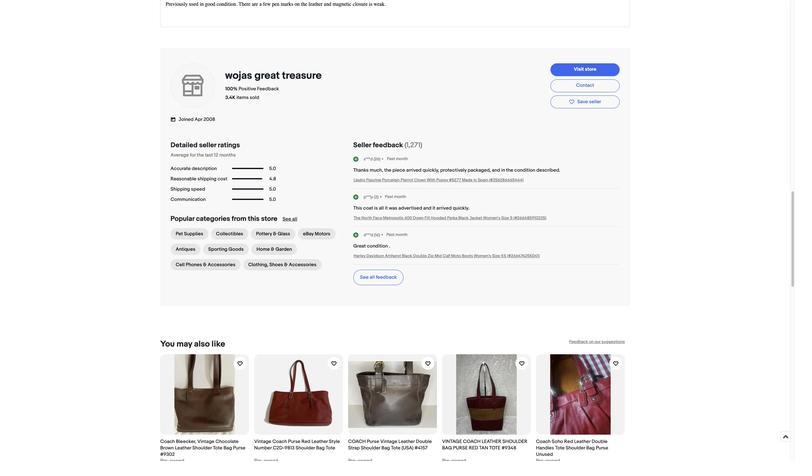 Task type: locate. For each thing, give the bounding box(es) containing it.
0 vertical spatial see
[[283, 216, 291, 222]]

leather down the bleecker,
[[175, 446, 191, 452]]

1 vertical spatial month
[[394, 194, 406, 200]]

shoulder right 'handles'
[[566, 446, 586, 452]]

popular
[[171, 215, 195, 223]]

the
[[197, 152, 204, 158], [384, 167, 392, 174], [506, 167, 514, 174]]

2 horizontal spatial the
[[506, 167, 514, 174]]

None text field
[[160, 458, 184, 462], [348, 458, 372, 462], [442, 458, 466, 462], [536, 458, 560, 462], [160, 458, 184, 462], [348, 458, 372, 462], [442, 458, 466, 462], [536, 458, 560, 462]]

leather left style
[[312, 439, 328, 445]]

and up 'fill'
[[423, 205, 432, 212]]

reasonable
[[171, 176, 197, 182]]

popular categories from this store
[[171, 215, 278, 223]]

p***p (2)
[[364, 195, 379, 200]]

1 vertical spatial seller
[[199, 141, 216, 150]]

3 bag from the left
[[382, 446, 390, 452]]

s***d (26)
[[364, 157, 381, 162]]

1 horizontal spatial condition
[[515, 167, 536, 174]]

all right is
[[379, 205, 384, 212]]

1 horizontal spatial in
[[501, 167, 505, 174]]

0 vertical spatial feedback
[[373, 141, 403, 150]]

in left spain
[[474, 178, 477, 183]]

treasure
[[282, 69, 322, 82]]

1 horizontal spatial all
[[370, 275, 375, 281]]

coach purse vintage leather double strap shoulder bag tote (usa)  #4157 link
[[348, 355, 437, 462]]

0 horizontal spatial accessories
[[208, 262, 236, 268]]

size left 9.5
[[492, 254, 500, 259]]

coach inside vintage coach purse red leather style number c2d-9813 shoulder bag tote
[[272, 439, 287, 445]]

month for it
[[394, 194, 406, 200]]

see down the harley
[[360, 275, 369, 281]]

home & garden
[[257, 247, 292, 253]]

coach up c2d-
[[272, 439, 287, 445]]

4 tote from the left
[[555, 446, 565, 452]]

month for arrived
[[396, 156, 408, 162]]

supplies
[[184, 231, 203, 237]]

5.0 for speed
[[269, 186, 276, 192]]

all down davidson
[[370, 275, 375, 281]]

4 bag from the left
[[587, 446, 595, 452]]

1 5.0 from the top
[[269, 166, 276, 172]]

red left style
[[302, 439, 311, 445]]

and up (#256286465444) at the top right of the page
[[492, 167, 500, 174]]

0 vertical spatial month
[[396, 156, 408, 162]]

leather inside the coach bleecker, vintage chocolate brown leather shoulder tote bag purse #9302
[[175, 446, 191, 452]]

accessories down garden
[[289, 262, 317, 268]]

davidson
[[367, 254, 384, 259]]

purse
[[288, 439, 301, 445], [367, 439, 379, 445], [233, 446, 246, 452], [596, 446, 609, 452]]

size left s
[[502, 216, 509, 221]]

month up the was
[[394, 194, 406, 200]]

past month up .
[[387, 232, 408, 238]]

all up the pottery & glass link
[[292, 216, 297, 222]]

shipping
[[198, 176, 217, 182]]

coach inside the coach bleecker, vintage chocolate brown leather shoulder tote bag purse #9302
[[160, 439, 175, 445]]

apr
[[195, 116, 203, 123]]

our
[[595, 340, 601, 345]]

black right the amherst
[[402, 254, 412, 259]]

shoulder down the bleecker,
[[192, 446, 212, 452]]

#9302
[[160, 452, 175, 458]]

coach soho red leather double handles tote shoulder bag purse unused
[[536, 439, 609, 458]]

1 shoulder from the left
[[192, 446, 212, 452]]

hooded
[[431, 216, 447, 221]]

seller for detailed
[[199, 141, 216, 150]]

2 coach from the left
[[463, 439, 481, 445]]

& inside "clothing, shoes & accessories" link
[[284, 262, 288, 268]]

d***d
[[364, 233, 373, 238]]

0 horizontal spatial feedback
[[257, 86, 279, 92]]

all for see all feedback
[[370, 275, 375, 281]]

1 horizontal spatial accessories
[[289, 262, 317, 268]]

1 horizontal spatial seller
[[589, 99, 602, 105]]

& right shoes
[[284, 262, 288, 268]]

glass
[[278, 231, 290, 237]]

0 vertical spatial black
[[459, 216, 469, 221]]

& inside the pottery & glass link
[[273, 231, 277, 237]]

0 horizontal spatial black
[[402, 254, 412, 259]]

past down seller feedback (1,271)
[[387, 156, 395, 162]]

seller inside button
[[589, 99, 602, 105]]

store up pottery & glass
[[261, 215, 278, 223]]

s
[[510, 216, 513, 221]]

0 horizontal spatial red
[[302, 439, 311, 445]]

condition up (#256286465444) at the top right of the page
[[515, 167, 536, 174]]

tote left (usa)
[[391, 446, 401, 452]]

bag inside the coach bleecker, vintage chocolate brown leather shoulder tote bag purse #9302
[[224, 446, 232, 452]]

1 horizontal spatial red
[[564, 439, 573, 445]]

the north face metropolis 600 down fill hooded parka black jacket women's size s (#266485910225) link
[[354, 216, 547, 221]]

0 vertical spatial seller
[[589, 99, 602, 105]]

& left glass
[[273, 231, 277, 237]]

0 vertical spatial 5.0
[[269, 166, 276, 172]]

coach up strap
[[348, 439, 366, 445]]

quickly.
[[453, 205, 470, 212]]

down
[[413, 216, 424, 221]]

in
[[501, 167, 505, 174], [474, 178, 477, 183]]

month down 600
[[396, 232, 408, 238]]

1 horizontal spatial see
[[360, 275, 369, 281]]

0 horizontal spatial and
[[423, 205, 432, 212]]

1 vertical spatial store
[[261, 215, 278, 223]]

leather
[[312, 439, 328, 445], [399, 439, 415, 445], [574, 439, 591, 445], [175, 446, 191, 452]]

0 horizontal spatial in
[[474, 178, 477, 183]]

1 horizontal spatial feedback
[[569, 340, 588, 345]]

arrived up 'clown'
[[406, 167, 422, 174]]

condition up davidson
[[367, 243, 388, 250]]

2 tote from the left
[[326, 446, 335, 452]]

motors
[[315, 231, 330, 237]]

1 vertical spatial feedback
[[569, 340, 588, 345]]

coach up brown
[[160, 439, 175, 445]]

leather inside coach purse vintage leather double strap shoulder bag tote (usa)  #4157
[[399, 439, 415, 445]]

1 vertical spatial arrived
[[437, 205, 452, 212]]

it
[[385, 205, 388, 212], [433, 205, 436, 212]]

0 horizontal spatial see
[[283, 216, 291, 222]]

feedback
[[257, 86, 279, 92], [569, 340, 588, 345]]

coach up red on the bottom of page
[[463, 439, 481, 445]]

feedback left the on
[[569, 340, 588, 345]]

sporting goods
[[208, 247, 244, 253]]

thanks much, the piece arrived quickly, protectively packaged,  and in the condition described.
[[353, 167, 561, 174]]

1 vertical spatial past month
[[385, 194, 406, 200]]

antiques link
[[171, 244, 201, 255]]

2 accessories from the left
[[289, 262, 317, 268]]

see
[[283, 216, 291, 222], [360, 275, 369, 281]]

quickly,
[[423, 167, 439, 174]]

feedback inside 100% positive feedback 3.4k items sold
[[257, 86, 279, 92]]

None text field
[[254, 458, 278, 462]]

0 vertical spatial size
[[502, 216, 509, 221]]

leather right soho
[[574, 439, 591, 445]]

past month up the was
[[385, 194, 406, 200]]

women's right jacket
[[483, 216, 501, 221]]

accurate
[[171, 166, 191, 172]]

4 shoulder from the left
[[566, 446, 586, 452]]

purse inside the coach bleecker, vintage chocolate brown leather shoulder tote bag purse #9302
[[233, 446, 246, 452]]

month up piece
[[396, 156, 408, 162]]

clothing, shoes & accessories
[[248, 262, 317, 268]]

shoulder right 9813
[[296, 446, 315, 452]]

3 coach from the left
[[536, 439, 551, 445]]

black down quickly.
[[459, 216, 469, 221]]

none text field inside vintage coach purse red leather style number c2d-9813 shoulder bag tote link
[[254, 458, 278, 462]]

1 vertical spatial and
[[423, 205, 432, 212]]

1 vertical spatial 5.0
[[269, 186, 276, 192]]

pottery
[[256, 231, 272, 237]]

1 horizontal spatial and
[[492, 167, 500, 174]]

it left the was
[[385, 205, 388, 212]]

purse inside coach purse vintage leather double strap shoulder bag tote (usa)  #4157
[[367, 439, 379, 445]]

0 vertical spatial all
[[379, 205, 384, 212]]

1 vintage from the left
[[197, 439, 214, 445]]

double inside coach soho red leather double handles tote shoulder bag purse unused
[[592, 439, 608, 445]]

coat
[[363, 205, 373, 212]]

feedback down the amherst
[[376, 275, 397, 281]]

100% positive feedback 3.4k items sold
[[225, 86, 279, 101]]

coach
[[348, 439, 366, 445], [463, 439, 481, 445]]

store
[[585, 66, 597, 72], [261, 215, 278, 223]]

(2)
[[374, 195, 379, 200]]

purse inside coach soho red leather double handles tote shoulder bag purse unused
[[596, 446, 609, 452]]

coach up 'handles'
[[536, 439, 551, 445]]

clown
[[414, 178, 426, 183]]

boots
[[462, 254, 473, 259]]

0 horizontal spatial arrived
[[406, 167, 422, 174]]

red right soho
[[564, 439, 573, 445]]

arrived up hooded
[[437, 205, 452, 212]]

all for see all
[[292, 216, 297, 222]]

coach inside coach soho red leather double handles tote shoulder bag purse unused
[[536, 439, 551, 445]]

1 bag from the left
[[224, 446, 232, 452]]

the up the porcelain
[[384, 167, 392, 174]]

0 vertical spatial in
[[501, 167, 505, 174]]

past up .
[[387, 232, 395, 238]]

0 horizontal spatial coach
[[160, 439, 175, 445]]

2 horizontal spatial coach
[[536, 439, 551, 445]]

tote inside coach purse vintage leather double strap shoulder bag tote (usa)  #4157
[[391, 446, 401, 452]]

shoulder inside coach purse vintage leather double strap shoulder bag tote (usa)  #4157
[[361, 446, 381, 452]]

2 coach from the left
[[272, 439, 287, 445]]

0 horizontal spatial store
[[261, 215, 278, 223]]

tote down soho
[[555, 446, 565, 452]]

see up glass
[[283, 216, 291, 222]]

3 vintage from the left
[[380, 439, 398, 445]]

1 red from the left
[[302, 439, 311, 445]]

0 horizontal spatial seller
[[199, 141, 216, 150]]

list containing coach bleecker, vintage chocolate brown leather shoulder tote bag purse #9302
[[160, 350, 630, 462]]

2 horizontal spatial vintage
[[380, 439, 398, 445]]

0 vertical spatial feedback
[[257, 86, 279, 92]]

vintage inside the coach bleecker, vintage chocolate brown leather shoulder tote bag purse #9302
[[197, 439, 214, 445]]

feedback up '(26)'
[[373, 141, 403, 150]]

lladro figurine porcelain pierrot clown with puppy  #5277 made in spain (#256286465444) link
[[354, 178, 524, 183]]

ebay
[[303, 231, 314, 237]]

0 horizontal spatial all
[[292, 216, 297, 222]]

visit store link
[[551, 63, 620, 76]]

it up hooded
[[433, 205, 436, 212]]

1 horizontal spatial it
[[433, 205, 436, 212]]

2 vertical spatial all
[[370, 275, 375, 281]]

see for see all feedback
[[360, 275, 369, 281]]

store right the visit
[[585, 66, 597, 72]]

0 vertical spatial past month
[[387, 156, 408, 162]]

& right the home
[[271, 247, 275, 253]]

shoulder inside vintage coach purse red leather style number c2d-9813 shoulder bag tote
[[296, 446, 315, 452]]

women's right boots
[[474, 254, 492, 259]]

1 coach from the left
[[160, 439, 175, 445]]

strap
[[348, 446, 360, 452]]

pottery & glass link
[[251, 229, 295, 240]]

& right phones
[[203, 262, 207, 268]]

0 vertical spatial arrived
[[406, 167, 422, 174]]

0 horizontal spatial the
[[197, 152, 204, 158]]

1 horizontal spatial coach
[[463, 439, 481, 445]]

save seller button
[[551, 95, 620, 108]]

the
[[354, 216, 361, 221]]

1 horizontal spatial the
[[384, 167, 392, 174]]

2 vertical spatial month
[[396, 232, 408, 238]]

the right for
[[197, 152, 204, 158]]

double inside coach purse vintage leather double strap shoulder bag tote (usa)  #4157
[[416, 439, 432, 445]]

piece
[[393, 167, 405, 174]]

600
[[405, 216, 412, 221]]

(26)
[[374, 157, 381, 162]]

sporting
[[208, 247, 228, 253]]

#9348
[[502, 446, 517, 452]]

double for bag
[[592, 439, 608, 445]]

feedback down "great"
[[257, 86, 279, 92]]

past for all
[[385, 194, 393, 200]]

see for see all
[[283, 216, 291, 222]]

past up the was
[[385, 194, 393, 200]]

coach soho red leather double handles tote shoulder bag purse unused link
[[536, 355, 625, 462]]

1 vertical spatial all
[[292, 216, 297, 222]]

wojas great treasure image
[[170, 63, 215, 108]]

2 bag from the left
[[316, 446, 325, 452]]

1 accessories from the left
[[208, 262, 236, 268]]

1 horizontal spatial coach
[[272, 439, 287, 445]]

1 vertical spatial black
[[402, 254, 412, 259]]

size
[[502, 216, 509, 221], [492, 254, 500, 259]]

1 horizontal spatial store
[[585, 66, 597, 72]]

1 tote from the left
[[213, 446, 223, 452]]

2 vintage from the left
[[254, 439, 271, 445]]

tote down chocolate
[[213, 446, 223, 452]]

seller up last
[[199, 141, 216, 150]]

moto
[[451, 254, 461, 259]]

vintage
[[197, 439, 214, 445], [254, 439, 271, 445], [380, 439, 398, 445]]

tote down style
[[326, 446, 335, 452]]

accessories down 'sporting'
[[208, 262, 236, 268]]

0 vertical spatial and
[[492, 167, 500, 174]]

handles
[[536, 446, 554, 452]]

1 vertical spatial in
[[474, 178, 477, 183]]

bleecker,
[[176, 439, 196, 445]]

tote
[[213, 446, 223, 452], [326, 446, 335, 452], [391, 446, 401, 452], [555, 446, 565, 452]]

text__icon wrapper image
[[171, 116, 179, 122]]

2 vertical spatial past month
[[387, 232, 408, 238]]

0 horizontal spatial vintage
[[197, 439, 214, 445]]

1 horizontal spatial vintage
[[254, 439, 271, 445]]

see all
[[283, 216, 297, 222]]

shoulder right strap
[[361, 446, 381, 452]]

in for and
[[501, 167, 505, 174]]

past for piece
[[387, 156, 395, 162]]

vintage coach leather shoulder bag purse red tan tote #9348
[[442, 439, 528, 452]]

in up (#256286465444) at the top right of the page
[[501, 167, 505, 174]]

shoulder inside coach soho red leather double handles tote shoulder bag purse unused
[[566, 446, 586, 452]]

leather up (usa)
[[399, 439, 415, 445]]

double for moto
[[413, 254, 427, 259]]

vintage for strap
[[380, 439, 398, 445]]

jacket
[[470, 216, 482, 221]]

fill
[[425, 216, 430, 221]]

0 horizontal spatial condition
[[367, 243, 388, 250]]

seller right save
[[589, 99, 602, 105]]

coach for coach bleecker, vintage chocolate brown leather shoulder tote bag purse #9302
[[160, 439, 175, 445]]

past month
[[387, 156, 408, 162], [385, 194, 406, 200], [387, 232, 408, 238]]

2 red from the left
[[564, 439, 573, 445]]

2 5.0 from the top
[[269, 186, 276, 192]]

0 vertical spatial past
[[387, 156, 395, 162]]

in for made
[[474, 178, 477, 183]]

list
[[160, 350, 630, 462]]

1 vertical spatial past
[[385, 194, 393, 200]]

2 vertical spatial 5.0
[[269, 197, 276, 203]]

1 coach from the left
[[348, 439, 366, 445]]

on
[[589, 340, 594, 345]]

0 horizontal spatial coach
[[348, 439, 366, 445]]

3 5.0 from the top
[[269, 197, 276, 203]]

the up (#256286465444) at the top right of the page
[[506, 167, 514, 174]]

tote
[[489, 446, 501, 452]]

3 tote from the left
[[391, 446, 401, 452]]

1 vertical spatial condition
[[367, 243, 388, 250]]

past month up piece
[[387, 156, 408, 162]]

3.4k
[[225, 95, 236, 101]]

leather inside coach soho red leather double handles tote shoulder bag purse unused
[[574, 439, 591, 445]]

0 horizontal spatial size
[[492, 254, 500, 259]]

0 horizontal spatial it
[[385, 205, 388, 212]]

months
[[219, 152, 236, 158]]

9.5
[[501, 254, 507, 259]]

1 vertical spatial see
[[360, 275, 369, 281]]

number
[[254, 446, 272, 452]]

vintage inside coach purse vintage leather double strap shoulder bag tote (usa)  #4157
[[380, 439, 398, 445]]

3 shoulder from the left
[[361, 446, 381, 452]]

may
[[177, 340, 192, 350]]

2 shoulder from the left
[[296, 446, 315, 452]]



Task type: describe. For each thing, give the bounding box(es) containing it.
vintage for leather
[[197, 439, 214, 445]]

great
[[353, 243, 366, 250]]

made
[[462, 178, 473, 183]]

100%
[[225, 86, 238, 92]]

sporting goods link
[[203, 244, 249, 255]]

c2d-
[[273, 446, 285, 452]]

tote inside coach soho red leather double handles tote shoulder bag purse unused
[[555, 446, 565, 452]]

phones
[[186, 262, 202, 268]]

0 vertical spatial condition
[[515, 167, 536, 174]]

5.0 for description
[[269, 166, 276, 172]]

was
[[389, 205, 398, 212]]

ebay motors
[[303, 231, 330, 237]]

accessories for cell phones & accessories
[[208, 262, 236, 268]]

coach inside coach purse vintage leather double strap shoulder bag tote (usa)  #4157
[[348, 439, 366, 445]]

4.8
[[269, 176, 276, 182]]

mid
[[435, 254, 442, 259]]

0 vertical spatial women's
[[483, 216, 501, 221]]

contact link
[[551, 79, 620, 92]]

is
[[374, 205, 378, 212]]

p***p
[[364, 195, 373, 200]]

goods
[[229, 247, 244, 253]]

amherst
[[385, 254, 401, 259]]

shipping
[[171, 186, 190, 192]]

bag inside coach purse vintage leather double strap shoulder bag tote (usa)  #4157
[[382, 446, 390, 452]]

average for the last 12 months
[[171, 152, 236, 158]]

1 it from the left
[[385, 205, 388, 212]]

collectibles
[[216, 231, 243, 237]]

positive
[[239, 86, 256, 92]]

detailed seller ratings
[[171, 141, 240, 150]]

coach bleecker, vintage chocolate brown leather shoulder tote bag purse #9302 link
[[160, 355, 249, 462]]

2 vertical spatial past
[[387, 232, 395, 238]]

harley
[[354, 254, 366, 259]]

the for piece
[[384, 167, 392, 174]]

north
[[362, 216, 372, 221]]

seller for save
[[589, 99, 602, 105]]

(usa)
[[402, 446, 414, 452]]

zip
[[428, 254, 434, 259]]

thanks
[[353, 167, 369, 174]]

joined
[[179, 116, 194, 123]]

ebay motors link
[[298, 229, 336, 240]]

visit
[[574, 66, 584, 72]]

1 vertical spatial feedback
[[376, 275, 397, 281]]

seller
[[353, 141, 371, 150]]

for
[[190, 152, 196, 158]]

red inside vintage coach purse red leather style number c2d-9813 shoulder bag tote
[[302, 439, 311, 445]]

feedback on our suggestions
[[569, 340, 625, 345]]

this coat is all it was advertised and it arrived quickly.
[[353, 205, 470, 212]]

brown
[[160, 446, 174, 452]]

pet
[[176, 231, 183, 237]]

see all link
[[283, 216, 297, 222]]

suggestions
[[602, 340, 625, 345]]

0 vertical spatial store
[[585, 66, 597, 72]]

soho
[[552, 439, 563, 445]]

2 horizontal spatial all
[[379, 205, 384, 212]]

bag inside coach soho red leather double handles tote shoulder bag purse unused
[[587, 446, 595, 452]]

1 vertical spatial women's
[[474, 254, 492, 259]]

bag inside vintage coach purse red leather style number c2d-9813 shoulder bag tote
[[316, 446, 325, 452]]

& inside home & garden "link"
[[271, 247, 275, 253]]

coach for coach soho red leather double handles tote shoulder bag purse unused
[[536, 439, 551, 445]]

from
[[232, 215, 246, 223]]

purse inside vintage coach purse red leather style number c2d-9813 shoulder bag tote
[[288, 439, 301, 445]]

coach inside vintage coach leather shoulder bag purse red tan tote #9348
[[463, 439, 481, 445]]

speed
[[191, 186, 205, 192]]

vintage inside vintage coach purse red leather style number c2d-9813 shoulder bag tote
[[254, 439, 271, 445]]

red inside coach soho red leather double handles tote shoulder bag purse unused
[[564, 439, 573, 445]]

& inside cell phones & accessories link
[[203, 262, 207, 268]]

you may also like
[[160, 340, 225, 350]]

antiques
[[176, 247, 196, 253]]

1 horizontal spatial arrived
[[437, 205, 452, 212]]

porcelain
[[382, 178, 400, 183]]

1 horizontal spatial black
[[459, 216, 469, 221]]

past month for it
[[385, 194, 406, 200]]

1 horizontal spatial size
[[502, 216, 509, 221]]

vintage coach leather shoulder bag purse red tan tote #9348 link
[[442, 355, 531, 462]]

calf
[[443, 254, 451, 259]]

shoes
[[270, 262, 283, 268]]

items
[[237, 95, 249, 101]]

home
[[257, 247, 270, 253]]

shoulder inside the coach bleecker, vintage chocolate brown leather shoulder tote bag purse #9302
[[192, 446, 212, 452]]

accessories for clothing, shoes & accessories
[[289, 262, 317, 268]]

see all feedback link
[[353, 270, 404, 286]]

cost
[[218, 176, 228, 182]]

garden
[[276, 247, 292, 253]]

joined apr 2008
[[179, 116, 215, 123]]

(#256286465444)
[[489, 178, 524, 183]]

coach purse vintage leather double strap shoulder bag tote (usa)  #4157
[[348, 439, 432, 452]]

tote inside vintage coach purse red leather style number c2d-9813 shoulder bag tote
[[326, 446, 335, 452]]

leather inside vintage coach purse red leather style number c2d-9813 shoulder bag tote
[[312, 439, 328, 445]]

feedback on our suggestions link
[[569, 340, 625, 345]]

shoulder
[[503, 439, 528, 445]]

also
[[194, 340, 210, 350]]

average
[[171, 152, 189, 158]]

great condition .
[[353, 243, 390, 250]]

tote inside the coach bleecker, vintage chocolate brown leather shoulder tote bag purse #9302
[[213, 446, 223, 452]]

last
[[205, 152, 213, 158]]

categories
[[196, 215, 230, 223]]

see all feedback
[[360, 275, 397, 281]]

double for tote
[[416, 439, 432, 445]]

2 it from the left
[[433, 205, 436, 212]]

parka
[[447, 216, 458, 221]]

pierrot
[[401, 178, 413, 183]]

(#266474255041)
[[507, 254, 540, 259]]

with
[[427, 178, 436, 183]]

cell
[[176, 262, 185, 268]]

the for last
[[197, 152, 204, 158]]

purse
[[453, 446, 468, 452]]

wojas
[[225, 69, 252, 82]]

ratings
[[218, 141, 240, 150]]

seller feedback (1,271)
[[353, 141, 423, 150]]

12
[[214, 152, 218, 158]]

contact
[[576, 82, 594, 89]]

this
[[248, 215, 260, 223]]

.
[[389, 243, 390, 250]]

1 vertical spatial size
[[492, 254, 500, 259]]

(#266485910225)
[[514, 216, 547, 221]]

save
[[578, 99, 588, 105]]

save seller
[[578, 99, 602, 105]]

pottery & glass
[[256, 231, 290, 237]]

vintage coach purse red leather style number c2d-9813 shoulder bag tote link
[[254, 355, 343, 462]]

like
[[212, 340, 225, 350]]

clothing, shoes & accessories link
[[243, 260, 322, 271]]

advertised
[[399, 205, 422, 212]]

past month for arrived
[[387, 156, 408, 162]]



Task type: vqa. For each thing, say whether or not it's contained in the screenshot.
'we've got powerful tools to help you manage your inventory and orders, track your sales, and build your brand.'
no



